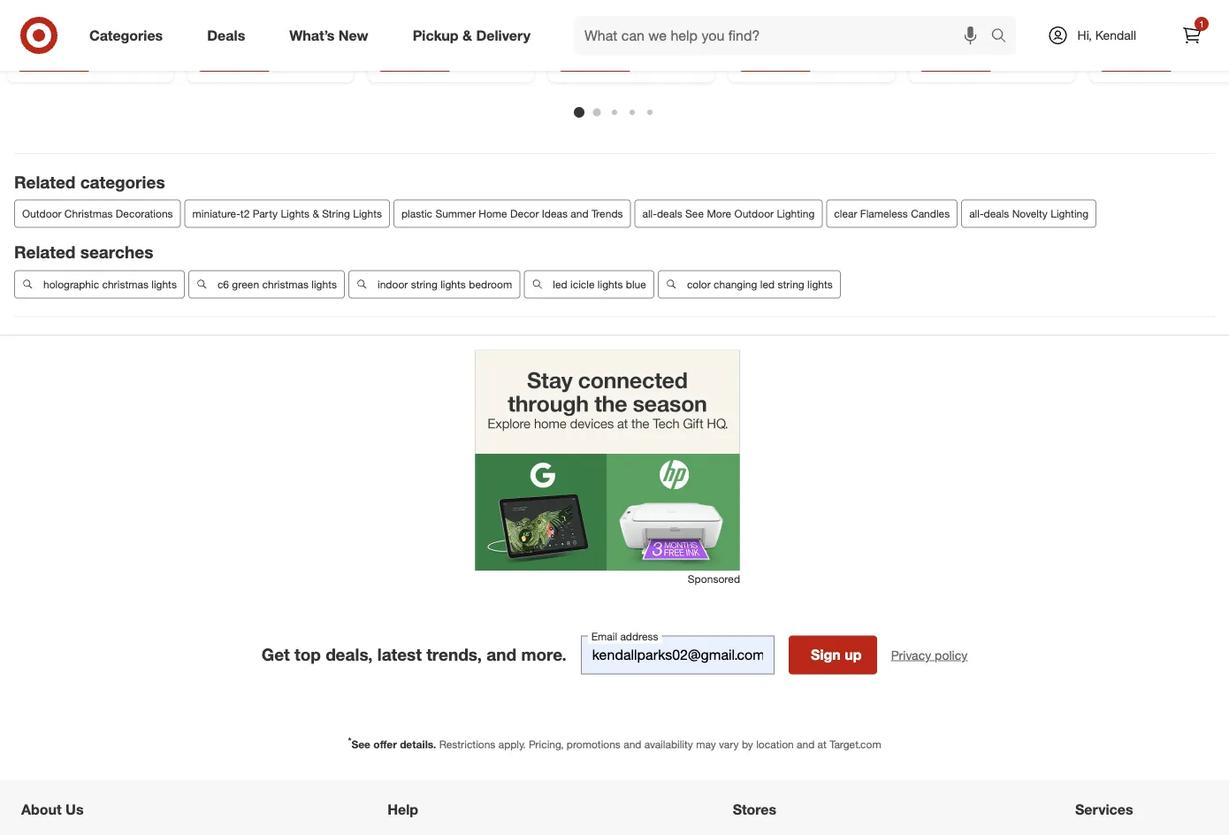 Task type: describe. For each thing, give the bounding box(es) containing it.
1
[[1200, 18, 1205, 29]]

to inside the knit monogram christmas stocking red - wondershop™ add to cart
[[590, 51, 600, 64]]

1 lighting from the left
[[777, 207, 815, 220]]

hi, kendall
[[1078, 27, 1137, 43]]

indoor
[[378, 278, 408, 291]]

plastic summer home decor ideas and trends
[[402, 207, 623, 220]]

all-deals novelty lighting
[[970, 207, 1089, 220]]

knit monogram christmas stocking red - wondershop™ add to cart
[[559, 2, 702, 64]]

and left at
[[797, 737, 815, 751]]

plastic
[[402, 207, 433, 220]]

candles
[[911, 207, 950, 220]]

search
[[983, 28, 1026, 46]]

availability
[[645, 737, 693, 751]]

clear flameless candles
[[834, 207, 950, 220]]

pickup
[[413, 27, 459, 44]]

advertisement region
[[475, 350, 740, 571]]

promotions
[[567, 737, 621, 751]]

blue
[[626, 278, 647, 291]]

categories
[[89, 27, 163, 44]]

categories link
[[74, 16, 185, 55]]

monogram for knit monogram christmas stocking white - wondershop™
[[765, 2, 825, 17]]

c6 green christmas lights
[[218, 278, 337, 291]]

clear
[[834, 207, 858, 220]]

sign
[[811, 646, 841, 663]]

indoor string lights bedroom
[[378, 278, 512, 291]]

see inside * see offer details. restrictions apply. pricing, promotions and availability may vary by location and at target.com
[[352, 737, 371, 751]]

green
[[232, 278, 259, 291]]

sign up button
[[789, 636, 877, 675]]

privacy policy
[[892, 647, 968, 663]]

trends,
[[427, 645, 482, 665]]

deals for novelty
[[984, 207, 1010, 220]]

related categories
[[14, 171, 165, 192]]

wondershop™ for knit monogram christmas stocking red - wondershop™
[[559, 33, 636, 48]]

2 outdoor from the left
[[735, 207, 774, 220]]

lights for holographic christmas lights
[[151, 278, 177, 291]]

t2
[[241, 207, 250, 220]]

more
[[707, 207, 732, 220]]

deals
[[207, 27, 245, 44]]

and left more.
[[487, 645, 517, 665]]

1 outdoor from the left
[[22, 207, 62, 220]]

what's new link
[[274, 16, 391, 55]]

color changing led string lights link
[[658, 270, 841, 298]]

up
[[845, 646, 862, 663]]

knit monogram christmas stocking red - wondershop™ link
[[559, 0, 704, 48]]

stocking for red
[[619, 17, 667, 33]]

privacy policy link
[[892, 646, 968, 664]]

holographic
[[43, 278, 99, 291]]

to inside knit monogram christmas stocking white - wondershop™ add to cart
[[771, 51, 781, 64]]

1 cart from the left
[[62, 51, 83, 64]]

categories
[[80, 171, 165, 192]]

new
[[339, 27, 369, 44]]

offer
[[374, 737, 397, 751]]

icicle
[[571, 278, 595, 291]]

home
[[479, 207, 507, 220]]

indoor string lights bedroom link
[[349, 270, 520, 298]]

may
[[696, 737, 716, 751]]

miniature-t2 party lights & string lights
[[192, 207, 382, 220]]

us
[[66, 801, 84, 818]]

miniature-
[[192, 207, 241, 220]]

2 lights from the left
[[312, 278, 337, 291]]

1 lights from the left
[[281, 207, 310, 220]]

deals link
[[192, 16, 267, 55]]

holographic christmas lights link
[[14, 270, 185, 298]]

decorations
[[116, 207, 173, 220]]

knit monogram christmas stocking white - wondershop™ add to cart
[[740, 2, 883, 64]]

more.
[[521, 645, 567, 665]]

0 vertical spatial see
[[686, 207, 704, 220]]

miniature-t2 party lights & string lights link
[[185, 200, 390, 228]]

led icicle lights blue link
[[524, 270, 655, 298]]

monogram for knit monogram christmas stocking red - wondershop™
[[584, 2, 644, 17]]

2 string from the left
[[778, 278, 805, 291]]

hi,
[[1078, 27, 1092, 43]]

4 cart from the left
[[964, 51, 985, 64]]

holographic christmas lights
[[43, 278, 177, 291]]

2 lights from the left
[[353, 207, 382, 220]]

all-deals see more outdoor lighting link
[[635, 200, 823, 228]]

services
[[1076, 801, 1134, 818]]

- for knit monogram christmas stocking white - wondershop™
[[740, 33, 744, 48]]

& inside miniature-t2 party lights & string lights link
[[313, 207, 319, 220]]

1 add to cart button from the left
[[18, 43, 91, 71]]

lights for indoor string lights bedroom
[[441, 278, 466, 291]]

*
[[348, 735, 352, 746]]

cart inside the knit monogram christmas stocking red - wondershop™ add to cart
[[603, 51, 624, 64]]

bedroom
[[469, 278, 512, 291]]

search button
[[983, 16, 1026, 58]]

details.
[[400, 737, 436, 751]]

3 add to cart button from the left
[[740, 43, 812, 71]]

1 link
[[1173, 16, 1212, 55]]

get
[[262, 645, 290, 665]]

decor
[[510, 207, 539, 220]]

latest
[[378, 645, 422, 665]]

deals,
[[326, 645, 373, 665]]

1 string from the left
[[411, 278, 438, 291]]

knit for knit monogram christmas stocking red - wondershop™
[[559, 2, 581, 17]]

white
[[851, 17, 883, 33]]

related searches
[[14, 242, 153, 262]]

plastic summer home decor ideas and trends link
[[394, 200, 631, 228]]

what's new
[[290, 27, 369, 44]]

1 add from the left
[[26, 51, 46, 64]]



Task type: vqa. For each thing, say whether or not it's contained in the screenshot.
ADD
yes



Task type: locate. For each thing, give the bounding box(es) containing it.
2 led from the left
[[761, 278, 775, 291]]

2 related from the top
[[14, 242, 76, 262]]

all- for all-deals novelty lighting
[[970, 207, 984, 220]]

knit for knit monogram christmas stocking white - wondershop™
[[740, 2, 761, 17]]

* see offer details. restrictions apply. pricing, promotions and availability may vary by location and at target.com
[[348, 735, 882, 751]]

2 lighting from the left
[[1051, 207, 1089, 220]]

searches
[[80, 242, 153, 262]]

sign up
[[811, 646, 862, 663]]

stocking
[[619, 17, 667, 33], [799, 17, 848, 33]]

2 all- from the left
[[970, 207, 984, 220]]

policy
[[935, 647, 968, 663]]

1 monogram from the left
[[584, 2, 644, 17]]

wondershop™ left "red" at the top of page
[[559, 33, 636, 48]]

1 related from the top
[[14, 171, 76, 192]]

to down knit monogram christmas stocking white - wondershop™ link
[[771, 51, 781, 64]]

1 horizontal spatial stocking
[[799, 17, 848, 33]]

all- inside all-deals see more outdoor lighting link
[[643, 207, 657, 220]]

led right changing
[[761, 278, 775, 291]]

knit inside the knit monogram christmas stocking red - wondershop™ add to cart
[[559, 2, 581, 17]]

to left search button
[[951, 51, 961, 64]]

1 horizontal spatial string
[[778, 278, 805, 291]]

christmas down 'searches' at top
[[102, 278, 149, 291]]

help
[[388, 801, 419, 818]]

lights down 'searches' at top
[[151, 278, 177, 291]]

3 cart from the left
[[784, 51, 804, 64]]

christmas for knit monogram christmas stocking red - wondershop™
[[559, 17, 615, 33]]

2 add from the left
[[567, 51, 587, 64]]

0 vertical spatial related
[[14, 171, 76, 192]]

delivery
[[476, 27, 531, 44]]

add
[[26, 51, 46, 64], [567, 51, 587, 64], [748, 51, 768, 64], [928, 51, 948, 64]]

lights left indoor
[[312, 278, 337, 291]]

1 wondershop™ from the left
[[559, 33, 636, 48]]

0 horizontal spatial monogram
[[584, 2, 644, 17]]

to
[[49, 51, 59, 64], [590, 51, 600, 64], [771, 51, 781, 64], [951, 51, 961, 64]]

0 horizontal spatial see
[[352, 737, 371, 751]]

1 vertical spatial &
[[313, 207, 319, 220]]

1 horizontal spatial all-
[[970, 207, 984, 220]]

changing
[[714, 278, 758, 291]]

related up outdoor christmas decorations
[[14, 171, 76, 192]]

0 horizontal spatial lighting
[[777, 207, 815, 220]]

deals inside all-deals see more outdoor lighting link
[[657, 207, 683, 220]]

0 horizontal spatial stocking
[[619, 17, 667, 33]]

2 christmas from the left
[[262, 278, 309, 291]]

1 horizontal spatial &
[[463, 27, 472, 44]]

wondershop™ for knit monogram christmas stocking white - wondershop™
[[748, 33, 825, 48]]

christmas
[[102, 278, 149, 291], [262, 278, 309, 291]]

lighting left clear
[[777, 207, 815, 220]]

2 add to cart button from the left
[[559, 43, 632, 71]]

knit inside knit monogram christmas stocking white - wondershop™ add to cart
[[740, 2, 761, 17]]

christmas down related categories
[[64, 207, 113, 220]]

what's
[[290, 27, 335, 44]]

0 horizontal spatial christmas
[[64, 207, 113, 220]]

led left icicle
[[553, 278, 568, 291]]

& inside the pickup & delivery link
[[463, 27, 472, 44]]

2 stocking from the left
[[799, 17, 848, 33]]

0 horizontal spatial knit
[[559, 2, 581, 17]]

None text field
[[581, 636, 775, 675]]

1 horizontal spatial add to cart
[[928, 51, 985, 64]]

1 horizontal spatial deals
[[984, 207, 1010, 220]]

1 christmas from the left
[[102, 278, 149, 291]]

1 vertical spatial see
[[352, 737, 371, 751]]

0 horizontal spatial lights
[[281, 207, 310, 220]]

1 horizontal spatial wondershop™
[[748, 33, 825, 48]]

see left more
[[686, 207, 704, 220]]

christmas right "red" at the top of page
[[740, 17, 796, 33]]

all- right candles
[[970, 207, 984, 220]]

by
[[742, 737, 754, 751]]

all-deals see more outdoor lighting
[[643, 207, 815, 220]]

4 lights from the left
[[598, 278, 623, 291]]

1 horizontal spatial christmas
[[559, 17, 615, 33]]

pickup & delivery link
[[398, 16, 553, 55]]

1 horizontal spatial -
[[740, 33, 744, 48]]

christmas right green
[[262, 278, 309, 291]]

1 horizontal spatial knit
[[740, 2, 761, 17]]

see left "offer"
[[352, 737, 371, 751]]

outdoor christmas decorations
[[22, 207, 173, 220]]

2 deals from the left
[[984, 207, 1010, 220]]

deals for see
[[657, 207, 683, 220]]

deals left novelty
[[984, 207, 1010, 220]]

cart inside knit monogram christmas stocking white - wondershop™ add to cart
[[784, 51, 804, 64]]

outdoor right more
[[735, 207, 774, 220]]

wondershop™ inside knit monogram christmas stocking white - wondershop™ add to cart
[[748, 33, 825, 48]]

&
[[463, 27, 472, 44], [313, 207, 319, 220]]

lights right party
[[281, 207, 310, 220]]

christmas inside the knit monogram christmas stocking red - wondershop™ add to cart
[[559, 17, 615, 33]]

deals inside all-deals novelty lighting link
[[984, 207, 1010, 220]]

4 add from the left
[[928, 51, 948, 64]]

string
[[411, 278, 438, 291], [778, 278, 805, 291]]

led
[[553, 278, 568, 291], [761, 278, 775, 291]]

3 lights from the left
[[441, 278, 466, 291]]

0 horizontal spatial &
[[313, 207, 319, 220]]

0 horizontal spatial christmas
[[102, 278, 149, 291]]

novelty
[[1013, 207, 1048, 220]]

deals
[[657, 207, 683, 220], [984, 207, 1010, 220]]

0 horizontal spatial outdoor
[[22, 207, 62, 220]]

related
[[14, 171, 76, 192], [14, 242, 76, 262]]

flameless
[[861, 207, 908, 220]]

add inside the knit monogram christmas stocking red - wondershop™ add to cart
[[567, 51, 587, 64]]

stocking inside the knit monogram christmas stocking red - wondershop™ add to cart
[[619, 17, 667, 33]]

party
[[253, 207, 278, 220]]

cart
[[62, 51, 83, 64], [603, 51, 624, 64], [784, 51, 804, 64], [964, 51, 985, 64]]

0 horizontal spatial wondershop™
[[559, 33, 636, 48]]

- inside the knit monogram christmas stocking red - wondershop™ add to cart
[[697, 17, 702, 33]]

-
[[697, 17, 702, 33], [740, 33, 744, 48]]

1 horizontal spatial lighting
[[1051, 207, 1089, 220]]

& left string
[[313, 207, 319, 220]]

christmas for knit monogram christmas stocking white - wondershop™
[[740, 17, 796, 33]]

1 all- from the left
[[643, 207, 657, 220]]

add to cart button
[[18, 43, 91, 71], [559, 43, 632, 71], [740, 43, 812, 71], [920, 43, 993, 71]]

color
[[687, 278, 711, 291]]

color changing led string lights
[[687, 278, 833, 291]]

1 deals from the left
[[657, 207, 683, 220]]

lighting right novelty
[[1051, 207, 1089, 220]]

1 horizontal spatial lights
[[353, 207, 382, 220]]

1 add to cart from the left
[[26, 51, 83, 64]]

string right indoor
[[411, 278, 438, 291]]

3 add from the left
[[748, 51, 768, 64]]

deals left more
[[657, 207, 683, 220]]

stocking left white
[[799, 17, 848, 33]]

1 vertical spatial related
[[14, 242, 76, 262]]

0 vertical spatial &
[[463, 27, 472, 44]]

2 add to cart from the left
[[928, 51, 985, 64]]

c6 green christmas lights link
[[188, 270, 345, 298]]

all- inside all-deals novelty lighting link
[[970, 207, 984, 220]]

stocking for white
[[799, 17, 848, 33]]

top
[[295, 645, 321, 665]]

1 to from the left
[[49, 51, 59, 64]]

0 horizontal spatial -
[[697, 17, 702, 33]]

lights for led icicle lights blue
[[598, 278, 623, 291]]

sponsored
[[688, 572, 740, 585]]

summer
[[436, 207, 476, 220]]

vary
[[719, 737, 739, 751]]

target.com
[[830, 737, 882, 751]]

all-deals novelty lighting link
[[962, 200, 1097, 228]]

1 horizontal spatial monogram
[[765, 2, 825, 17]]

monogram inside the knit monogram christmas stocking red - wondershop™ add to cart
[[584, 2, 644, 17]]

christmas inside knit monogram christmas stocking white - wondershop™ add to cart
[[740, 17, 796, 33]]

all-
[[643, 207, 657, 220], [970, 207, 984, 220]]

3 to from the left
[[771, 51, 781, 64]]

0 horizontal spatial deals
[[657, 207, 683, 220]]

0 horizontal spatial led
[[553, 278, 568, 291]]

monogram
[[584, 2, 644, 17], [765, 2, 825, 17]]

add to cart for fourth add to cart button from right
[[26, 51, 83, 64]]

related for related categories
[[14, 171, 76, 192]]

to down knit monogram christmas stocking red - wondershop™ link
[[590, 51, 600, 64]]

1 horizontal spatial outdoor
[[735, 207, 774, 220]]

stocking left "red" at the top of page
[[619, 17, 667, 33]]

all- for all-deals see more outdoor lighting
[[643, 207, 657, 220]]

2 cart from the left
[[603, 51, 624, 64]]

all- right trends
[[643, 207, 657, 220]]

ideas
[[542, 207, 568, 220]]

and
[[571, 207, 589, 220], [487, 645, 517, 665], [624, 737, 642, 751], [797, 737, 815, 751]]

1 horizontal spatial see
[[686, 207, 704, 220]]

and right ideas
[[571, 207, 589, 220]]

monogram left white
[[765, 2, 825, 17]]

add inside knit monogram christmas stocking white - wondershop™ add to cart
[[748, 51, 768, 64]]

privacy
[[892, 647, 932, 663]]

led icicle lights blue
[[553, 278, 647, 291]]

at
[[818, 737, 827, 751]]

1 horizontal spatial led
[[761, 278, 775, 291]]

1 lights from the left
[[151, 278, 177, 291]]

stocking inside knit monogram christmas stocking white - wondershop™ add to cart
[[799, 17, 848, 33]]

1 horizontal spatial christmas
[[262, 278, 309, 291]]

2 to from the left
[[590, 51, 600, 64]]

lights
[[151, 278, 177, 291], [312, 278, 337, 291], [441, 278, 466, 291], [598, 278, 623, 291], [808, 278, 833, 291]]

stores
[[733, 801, 777, 818]]

location
[[757, 737, 794, 751]]

clear flameless candles link
[[827, 200, 958, 228]]

0 horizontal spatial all-
[[643, 207, 657, 220]]

2 monogram from the left
[[765, 2, 825, 17]]

monogram inside knit monogram christmas stocking white - wondershop™ add to cart
[[765, 2, 825, 17]]

2 knit from the left
[[740, 2, 761, 17]]

restrictions
[[439, 737, 496, 751]]

0 horizontal spatial add to cart
[[26, 51, 83, 64]]

2 wondershop™ from the left
[[748, 33, 825, 48]]

lights left blue
[[598, 278, 623, 291]]

about us
[[21, 801, 84, 818]]

outdoor christmas decorations link
[[14, 200, 181, 228]]

related up holographic
[[14, 242, 76, 262]]

outdoor
[[22, 207, 62, 220], [735, 207, 774, 220]]

wondershop™ inside the knit monogram christmas stocking red - wondershop™ add to cart
[[559, 33, 636, 48]]

lights left bedroom at the top left
[[441, 278, 466, 291]]

1 led from the left
[[553, 278, 568, 291]]

wondershop™
[[559, 33, 636, 48], [748, 33, 825, 48]]

- for knit monogram christmas stocking red - wondershop™
[[697, 17, 702, 33]]

What can we help you find? suggestions appear below search field
[[574, 16, 996, 55]]

add to cart for first add to cart button from right
[[928, 51, 985, 64]]

4 add to cart button from the left
[[920, 43, 993, 71]]

c6
[[218, 278, 229, 291]]

and left availability
[[624, 737, 642, 751]]

monogram left "red" at the top of page
[[584, 2, 644, 17]]

lights right string
[[353, 207, 382, 220]]

string right changing
[[778, 278, 805, 291]]

get top deals, latest trends, and more.
[[262, 645, 567, 665]]

to left categories link
[[49, 51, 59, 64]]

5 lights from the left
[[808, 278, 833, 291]]

0 horizontal spatial string
[[411, 278, 438, 291]]

christmas right delivery
[[559, 17, 615, 33]]

1 stocking from the left
[[619, 17, 667, 33]]

& right pickup
[[463, 27, 472, 44]]

2 horizontal spatial christmas
[[740, 17, 796, 33]]

1 knit from the left
[[559, 2, 581, 17]]

lights right changing
[[808, 278, 833, 291]]

wondershop™ left white
[[748, 33, 825, 48]]

- inside knit monogram christmas stocking white - wondershop™ add to cart
[[740, 33, 744, 48]]

apply.
[[499, 737, 526, 751]]

4 to from the left
[[951, 51, 961, 64]]

outdoor up related searches
[[22, 207, 62, 220]]

red
[[671, 17, 693, 33]]

related for related searches
[[14, 242, 76, 262]]

about
[[21, 801, 62, 818]]

trends
[[592, 207, 623, 220]]

knit monogram christmas stocking white - wondershop™ link
[[740, 0, 885, 48]]



